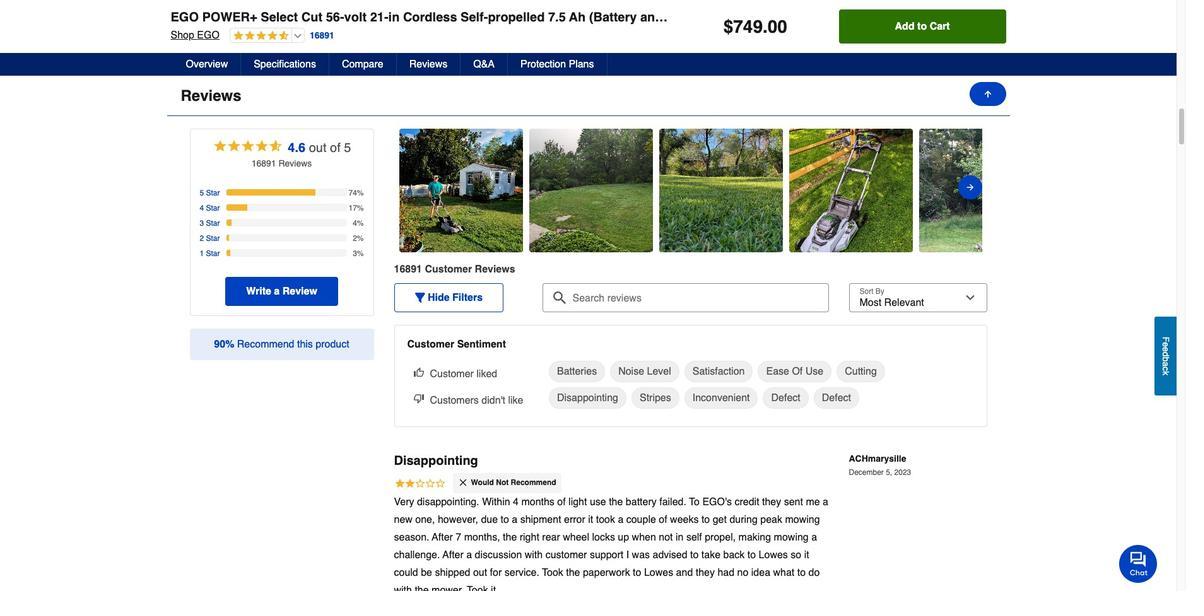Task type: vqa. For each thing, say whether or not it's contained in the screenshot.
right Tools
no



Task type: describe. For each thing, give the bounding box(es) containing it.
couple
[[626, 514, 656, 526]]

specifications button
[[241, 53, 329, 76]]

reviews for reviews button underneath cordless
[[409, 59, 448, 70]]

to right due
[[501, 514, 509, 526]]

1
[[200, 249, 204, 258]]

1 vertical spatial after
[[443, 550, 464, 561]]

chevron down image
[[984, 40, 996, 52]]

out inside very disappointing. within 4 months of light use the battery failed. to ego's credit they sent me a new one, however, due to a shipment error it took a couple of weeks to get during peak mowing season. after 7 months, the right rear wheel locks up when not in self propel, making mowing a challenge. after a discussion with customer support i was advised to take back to lowes so it could be shipped out for service. took the paperwork to lowes and they had no idea what to do with the mower. took it...
[[473, 567, 487, 579]]

add to cart
[[895, 21, 950, 32]]

to left take
[[690, 550, 699, 561]]

satisfaction
[[693, 366, 745, 377]]

reviews button down cordless
[[397, 53, 461, 76]]

of inside 4.6 out of 5 16891 review s
[[330, 141, 341, 155]]

4 inside very disappointing. within 4 months of light use the battery failed. to ego's credit they sent me a new one, however, due to a shipment error it took a couple of weeks to get during peak mowing season. after 7 months, the right rear wheel locks up when not in self propel, making mowing a challenge. after a discussion with customer support i was advised to take back to lowes so it could be shipped out for service. took the paperwork to lowes and they had no idea what to do with the mower. took it...
[[513, 497, 519, 508]]

0 vertical spatial mowing
[[785, 514, 820, 526]]

cart
[[930, 21, 950, 32]]

ease of use button
[[758, 361, 832, 382]]

recommend for not
[[511, 478, 556, 487]]

0 horizontal spatial lowes
[[644, 567, 673, 579]]

2%
[[353, 234, 364, 243]]

f e e d b a c k button
[[1155, 317, 1177, 395]]

4%
[[353, 219, 364, 228]]

b
[[1161, 357, 1171, 362]]

peak
[[761, 514, 783, 526]]

propel,
[[705, 532, 736, 543]]

s inside 4.6 out of 5 16891 review s
[[308, 158, 312, 168]]

16891 inside 4.6 out of 5 16891 review s
[[252, 158, 276, 168]]

in inside very disappointing. within 4 months of light use the battery failed. to ego's credit they sent me a new one, however, due to a shipment error it took a couple of weeks to get during peak mowing season. after 7 months, the right rear wheel locks up when not in self propel, making mowing a challenge. after a discussion with customer support i was advised to take back to lowes so it could be shipped out for service. took the paperwork to lowes and they had no idea what to do with the mower. took it...
[[676, 532, 684, 543]]

16891 customer review s
[[394, 264, 515, 275]]

to down was
[[633, 567, 641, 579]]

q&a
[[473, 59, 495, 70]]

0 vertical spatial with
[[525, 550, 543, 561]]

protection plans
[[521, 59, 594, 70]]

f e e d b a c k
[[1161, 337, 1171, 375]]

to left the 'get'
[[702, 514, 710, 526]]

7.5
[[548, 10, 566, 25]]

december
[[849, 469, 884, 477]]

didn't
[[482, 395, 506, 406]]

mower.
[[432, 585, 464, 591]]

volt
[[344, 10, 367, 25]]

filters
[[453, 292, 483, 303]]

0 vertical spatial took
[[542, 567, 563, 579]]

5,
[[886, 469, 892, 477]]

1 e from the top
[[1161, 342, 1171, 347]]

rear
[[542, 532, 560, 543]]

ease
[[766, 366, 789, 377]]

cut
[[302, 10, 323, 25]]

to right back
[[748, 550, 756, 561]]

q&a button
[[461, 53, 508, 76]]

close image
[[458, 478, 468, 488]]

thumb down image
[[414, 394, 424, 404]]

1 vertical spatial ego
[[197, 30, 220, 41]]

get
[[713, 514, 727, 526]]

product
[[316, 339, 349, 350]]

what a good looking lawn "mower",  the ego looks good too image image
[[399, 184, 523, 197]]

thumb up image
[[414, 367, 424, 377]]

0 vertical spatial it
[[588, 514, 593, 526]]

would not recommend
[[471, 478, 556, 487]]

2 star
[[200, 234, 220, 243]]

compare for the compare button under volt
[[342, 59, 384, 70]]

disappointing
[[394, 454, 478, 468]]

credit
[[735, 497, 760, 508]]

1 uploaded image image from the left
[[789, 184, 913, 197]]

compare button down ah on the top
[[167, 26, 1010, 66]]

chat invite button image
[[1119, 545, 1158, 583]]

1 defect from the left
[[771, 392, 801, 404]]

was
[[632, 550, 650, 561]]

discussion
[[475, 550, 522, 561]]

me
[[806, 497, 820, 508]]

what
[[773, 567, 795, 579]]

failed.
[[660, 497, 687, 508]]

error
[[564, 514, 585, 526]]

add to cart button
[[839, 9, 1006, 44]]

protection
[[521, 59, 566, 70]]

a up the k
[[1161, 362, 1171, 367]]

no
[[737, 567, 749, 579]]

noise
[[619, 366, 644, 377]]

ego's
[[703, 497, 732, 508]]

of inside button
[[792, 366, 803, 377]]

f
[[1161, 337, 1171, 342]]

customer for customer liked
[[430, 368, 474, 380]]

the down 'be'
[[415, 585, 429, 591]]

customer
[[546, 550, 587, 561]]

level
[[647, 366, 671, 377]]

to inside button
[[918, 21, 927, 32]]

specifications
[[254, 59, 316, 70]]

use inside button
[[806, 366, 824, 377]]

0 vertical spatial they
[[762, 497, 781, 508]]

cordless
[[403, 10, 457, 25]]

review for write a review
[[283, 286, 317, 297]]

compare for the compare button below ah on the top
[[181, 37, 246, 55]]

shipment
[[520, 514, 561, 526]]

90 % recommend this product
[[214, 339, 349, 350]]

ease of use
[[766, 366, 824, 377]]

idea
[[751, 567, 771, 579]]

star for 1 star
[[206, 249, 220, 258]]

add
[[895, 21, 915, 32]]

2 defect button from the left
[[814, 387, 859, 409]]

months,
[[464, 532, 500, 543]]

write a review button
[[225, 277, 338, 306]]

stripes button
[[632, 387, 679, 409]]

star for 5 star
[[206, 189, 220, 197]]

not
[[659, 532, 673, 543]]

filter image
[[415, 293, 425, 303]]

customers
[[430, 395, 479, 406]]

locks
[[592, 532, 615, 543]]

disappointing
[[557, 392, 618, 404]]

of left light at the bottom of page
[[557, 497, 566, 508]]

disappointing.
[[417, 497, 479, 508]]

took
[[596, 514, 615, 526]]

0 horizontal spatial in
[[388, 10, 400, 25]]



Task type: locate. For each thing, give the bounding box(es) containing it.
0 vertical spatial 4
[[200, 204, 204, 213]]

2 vertical spatial customer
[[430, 368, 474, 380]]

use right "ease"
[[806, 366, 824, 377]]

1 horizontal spatial 4
[[513, 497, 519, 508]]

star up 4 star
[[206, 189, 220, 197]]

noise level
[[619, 366, 671, 377]]

propelled
[[488, 10, 545, 25]]

however,
[[438, 514, 478, 526]]

and inside very disappointing. within 4 months of light use the battery failed. to ego's credit they sent me a new one, however, due to a shipment error it took a couple of weeks to get during peak mowing season. after 7 months, the right rear wheel locks up when not in self propel, making mowing a challenge. after a discussion with customer support i was advised to take back to lowes so it could be shipped out for service. took the paperwork to lowes and they had no idea what to do with the mower. took it...
[[676, 567, 693, 579]]

star for 4 star
[[206, 204, 220, 213]]

review right "write"
[[283, 286, 317, 297]]

review down 4.6
[[279, 158, 308, 168]]

0 vertical spatial use
[[806, 366, 824, 377]]

reviews down overview button
[[181, 87, 241, 105]]

0 vertical spatial and
[[640, 10, 663, 25]]

last evening's cut image image
[[529, 184, 653, 197]]

with
[[525, 550, 543, 561], [394, 585, 412, 591]]

1 horizontal spatial they
[[762, 497, 781, 508]]

4
[[200, 204, 204, 213], [513, 497, 519, 508]]

0 horizontal spatial defect
[[771, 392, 801, 404]]

1 vertical spatial recommend
[[511, 478, 556, 487]]

Search reviews text field
[[547, 283, 824, 305]]

a right took
[[618, 514, 624, 526]]

write
[[246, 286, 271, 297]]

2 star from the top
[[206, 204, 220, 213]]

$ 749 . 00
[[724, 16, 788, 37]]

2023
[[895, 469, 911, 477]]

review for 16891 customer review s
[[475, 264, 510, 275]]

arrow up image
[[983, 89, 993, 99]]

making
[[739, 532, 771, 543]]

review
[[279, 158, 308, 168], [475, 264, 510, 275], [283, 286, 317, 297]]

mowing up so in the bottom of the page
[[774, 532, 809, 543]]

the down customer
[[566, 567, 580, 579]]

1 horizontal spatial 5
[[344, 141, 351, 155]]

sentiment
[[457, 339, 506, 350]]

0 vertical spatial 5
[[344, 141, 351, 155]]

disappointing button
[[549, 387, 627, 409]]

1 horizontal spatial in
[[676, 532, 684, 543]]

select
[[261, 10, 298, 25]]

up
[[618, 532, 629, 543]]

0 vertical spatial reviews
[[409, 59, 448, 70]]

ego power+ select cut 56-volt 21-in cordless self-propelled 7.5 ah (battery and charger included)
[[171, 10, 774, 25]]

0 vertical spatial review
[[279, 158, 308, 168]]

0 horizontal spatial it
[[588, 514, 593, 526]]

1 vertical spatial 4.6 stars image
[[212, 139, 283, 157]]

2 uploaded image image from the left
[[919, 184, 1043, 197]]

0 vertical spatial ego
[[171, 10, 199, 25]]

lowes up what
[[759, 550, 788, 561]]

1 vertical spatial it
[[804, 550, 809, 561]]

lowes down the advised
[[644, 567, 673, 579]]

1 horizontal spatial out
[[473, 567, 487, 579]]

16891 for 16891
[[310, 30, 334, 40]]

2 horizontal spatial 16891
[[394, 264, 422, 275]]

0 horizontal spatial defect button
[[763, 387, 809, 409]]

like
[[508, 395, 523, 406]]

1 horizontal spatial compare
[[342, 59, 384, 70]]

1 horizontal spatial defect
[[822, 392, 851, 404]]

support
[[590, 550, 624, 561]]

use inside very disappointing. within 4 months of light use the battery failed. to ego's credit they sent me a new one, however, due to a shipment error it took a couple of weeks to get during peak mowing season. after 7 months, the right rear wheel locks up when not in self propel, making mowing a challenge. after a discussion with customer support i was advised to take back to lowes so it could be shipped out for service. took the paperwork to lowes and they had no idea what to do with the mower. took it...
[[590, 497, 606, 508]]

1 vertical spatial out
[[473, 567, 487, 579]]

1 horizontal spatial with
[[525, 550, 543, 561]]

season.
[[394, 532, 429, 543]]

of right "ease"
[[792, 366, 803, 377]]

of up the not at the right of the page
[[659, 514, 667, 526]]

recommend for %
[[237, 339, 294, 350]]

a up do on the right
[[812, 532, 817, 543]]

74%
[[349, 189, 364, 197]]

4 star
[[200, 204, 220, 213]]

e up b
[[1161, 347, 1171, 352]]

chevron up image
[[984, 90, 996, 102]]

1 horizontal spatial lowes
[[759, 550, 788, 561]]

shipped
[[435, 567, 470, 579]]

2
[[200, 234, 204, 243]]

advised
[[653, 550, 688, 561]]

they up peak
[[762, 497, 781, 508]]

5 up 74%
[[344, 141, 351, 155]]

batteries button
[[549, 361, 605, 382]]

1 horizontal spatial uploaded image image
[[919, 184, 1043, 197]]

5 star from the top
[[206, 249, 220, 258]]

weeks
[[670, 514, 699, 526]]

after left 7
[[432, 532, 453, 543]]

customer
[[425, 264, 472, 275], [407, 339, 454, 350], [430, 368, 474, 380]]

0 vertical spatial 4.6 stars image
[[230, 30, 289, 42]]

1 vertical spatial reviews
[[181, 87, 241, 105]]

compare button
[[167, 26, 1010, 66], [329, 53, 397, 76]]

1 vertical spatial and
[[676, 567, 693, 579]]

0 vertical spatial s
[[308, 158, 312, 168]]

self-
[[461, 10, 488, 25]]

3 star from the top
[[206, 219, 220, 228]]

customer up "customers"
[[430, 368, 474, 380]]

to
[[918, 21, 927, 32], [501, 514, 509, 526], [702, 514, 710, 526], [690, 550, 699, 561], [748, 550, 756, 561], [633, 567, 641, 579], [797, 567, 806, 579]]

0 horizontal spatial recommend
[[237, 339, 294, 350]]

0 horizontal spatial use
[[590, 497, 606, 508]]

1 vertical spatial customer
[[407, 339, 454, 350]]

reviews for reviews button under plans
[[181, 87, 241, 105]]

1 horizontal spatial took
[[542, 567, 563, 579]]

arrow right image
[[965, 180, 975, 195]]

charger
[[666, 10, 715, 25]]

after up shipped
[[443, 550, 464, 561]]

00
[[768, 16, 788, 37]]

0 vertical spatial 16891
[[310, 30, 334, 40]]

1 vertical spatial lowes
[[644, 567, 673, 579]]

1 vertical spatial they
[[696, 567, 715, 579]]

1 vertical spatial took
[[467, 585, 488, 591]]

of
[[330, 141, 341, 155], [792, 366, 803, 377], [557, 497, 566, 508], [659, 514, 667, 526]]

and right (battery
[[640, 10, 663, 25]]

e up d
[[1161, 342, 1171, 347]]

for
[[490, 567, 502, 579]]

cutting button
[[837, 361, 885, 382]]

recommend
[[237, 339, 294, 350], [511, 478, 556, 487]]

paperwork
[[583, 567, 630, 579]]

1 vertical spatial review
[[475, 264, 510, 275]]

0 horizontal spatial 4
[[200, 204, 204, 213]]

4 star from the top
[[206, 234, 220, 243]]

4 right within
[[513, 497, 519, 508]]

4.6 out of 5 16891 review s
[[252, 141, 351, 168]]

mowing down sent
[[785, 514, 820, 526]]

recommend up months
[[511, 478, 556, 487]]

it
[[588, 514, 593, 526], [804, 550, 809, 561]]

use
[[806, 366, 824, 377], [590, 497, 606, 508]]

0 horizontal spatial took
[[467, 585, 488, 591]]

compare down volt
[[342, 59, 384, 70]]

4.6 stars image
[[230, 30, 289, 42], [212, 139, 283, 157]]

1 vertical spatial s
[[510, 264, 515, 275]]

they down take
[[696, 567, 715, 579]]

service.
[[505, 567, 539, 579]]

hide filters button
[[394, 283, 504, 312]]

so
[[791, 550, 802, 561]]

1 horizontal spatial s
[[510, 264, 515, 275]]

use up took
[[590, 497, 606, 508]]

4 up 3
[[200, 204, 204, 213]]

0 horizontal spatial reviews
[[181, 87, 241, 105]]

1 vertical spatial with
[[394, 585, 412, 591]]

with down right
[[525, 550, 543, 561]]

0 horizontal spatial and
[[640, 10, 663, 25]]

1 horizontal spatial defect button
[[814, 387, 859, 409]]

achmarysille december 5, 2023
[[849, 454, 911, 477]]

customer up thumb up image in the left bottom of the page
[[407, 339, 454, 350]]

star for 3 star
[[206, 219, 220, 228]]

e
[[1161, 342, 1171, 347], [1161, 347, 1171, 352]]

it left took
[[588, 514, 593, 526]]

4.6
[[288, 141, 306, 155]]

took down customer
[[542, 567, 563, 579]]

overview button
[[173, 53, 241, 76]]

inconvenient
[[693, 392, 750, 404]]

1 star from the top
[[206, 189, 220, 197]]

i
[[626, 550, 629, 561]]

1 horizontal spatial it
[[804, 550, 809, 561]]

they
[[762, 497, 781, 508], [696, 567, 715, 579]]

star right 3
[[206, 219, 220, 228]]

1 vertical spatial 5
[[200, 189, 204, 197]]

customer for customer sentiment
[[407, 339, 454, 350]]

5 star
[[200, 189, 220, 197]]

out right 4.6
[[309, 141, 327, 155]]

s
[[308, 158, 312, 168], [510, 264, 515, 275]]

0 vertical spatial out
[[309, 141, 327, 155]]

24 hours after mowing. image image
[[659, 184, 783, 197]]

5 up 4 star
[[200, 189, 204, 197]]

shop ego
[[171, 30, 220, 41]]

16891
[[310, 30, 334, 40], [252, 158, 276, 168], [394, 264, 422, 275]]

ego up shop
[[171, 10, 199, 25]]

wheel
[[563, 532, 589, 543]]

during
[[730, 514, 758, 526]]

0 vertical spatial compare
[[181, 37, 246, 55]]

5
[[344, 141, 351, 155], [200, 189, 204, 197]]

star right 2
[[206, 234, 220, 243]]

in left cordless
[[388, 10, 400, 25]]

0 horizontal spatial s
[[308, 158, 312, 168]]

review inside button
[[283, 286, 317, 297]]

to
[[689, 497, 700, 508]]

1 vertical spatial 4
[[513, 497, 519, 508]]

4.6 stars image left 4.6
[[212, 139, 283, 157]]

0 horizontal spatial out
[[309, 141, 327, 155]]

1 vertical spatial compare
[[342, 59, 384, 70]]

3
[[200, 219, 204, 228]]

star for 2 star
[[206, 234, 220, 243]]

noise level button
[[610, 361, 679, 382]]

1 horizontal spatial use
[[806, 366, 824, 377]]

compare up overview
[[181, 37, 246, 55]]

very
[[394, 497, 414, 508]]

0 horizontal spatial compare
[[181, 37, 246, 55]]

out inside 4.6 out of 5 16891 review s
[[309, 141, 327, 155]]

hide
[[428, 292, 450, 303]]

the left right
[[503, 532, 517, 543]]

recommend right %
[[237, 339, 294, 350]]

90
[[214, 339, 225, 350]]

$
[[724, 16, 733, 37]]

0 horizontal spatial 5
[[200, 189, 204, 197]]

.
[[763, 16, 768, 37]]

out left for
[[473, 567, 487, 579]]

new
[[394, 514, 413, 526]]

star right '1'
[[206, 249, 220, 258]]

a down months,
[[467, 550, 472, 561]]

very disappointing. within 4 months of light use the battery failed. to ego's credit they sent me a new one, however, due to a shipment error it took a couple of weeks to get during peak mowing season. after 7 months, the right rear wheel locks up when not in self propel, making mowing a challenge. after a discussion with customer support i was advised to take back to lowes so it could be shipped out for service. took the paperwork to lowes and they had no idea what to do with the mower. took it...
[[394, 497, 829, 591]]

1 horizontal spatial 16891
[[310, 30, 334, 40]]

star down 5 star in the top of the page
[[206, 204, 220, 213]]

3%
[[353, 249, 364, 258]]

%
[[225, 339, 234, 350]]

review up filters
[[475, 264, 510, 275]]

overview
[[186, 59, 228, 70]]

1 vertical spatial 16891
[[252, 158, 276, 168]]

took left the it...
[[467, 585, 488, 591]]

defect button down "ease"
[[763, 387, 809, 409]]

21-
[[370, 10, 388, 25]]

cutting
[[845, 366, 877, 377]]

reviews
[[409, 59, 448, 70], [181, 87, 241, 105]]

defect
[[771, 392, 801, 404], [822, 392, 851, 404]]

0 vertical spatial recommend
[[237, 339, 294, 350]]

1 vertical spatial in
[[676, 532, 684, 543]]

1 vertical spatial mowing
[[774, 532, 809, 543]]

2 stars image
[[394, 478, 446, 492]]

1 defect button from the left
[[763, 387, 809, 409]]

defect down "ease"
[[771, 392, 801, 404]]

0 horizontal spatial they
[[696, 567, 715, 579]]

hide filters
[[428, 292, 483, 303]]

0 vertical spatial after
[[432, 532, 453, 543]]

right
[[520, 532, 539, 543]]

2 vertical spatial 16891
[[394, 264, 422, 275]]

0 horizontal spatial with
[[394, 585, 412, 591]]

it right so in the bottom of the page
[[804, 550, 809, 561]]

1 horizontal spatial and
[[676, 567, 693, 579]]

ego right shop
[[197, 30, 220, 41]]

achmarysille
[[849, 454, 907, 464]]

1 star
[[200, 249, 220, 258]]

2 vertical spatial review
[[283, 286, 317, 297]]

had
[[718, 567, 735, 579]]

customer up hide filters button
[[425, 264, 472, 275]]

a right "write"
[[274, 286, 280, 297]]

of right 4.6
[[330, 141, 341, 155]]

could
[[394, 567, 418, 579]]

1 horizontal spatial recommend
[[511, 478, 556, 487]]

uploaded image image
[[789, 184, 913, 197], [919, 184, 1043, 197]]

a right due
[[512, 514, 518, 526]]

0 vertical spatial customer
[[425, 264, 472, 275]]

5 inside 4.6 out of 5 16891 review s
[[344, 141, 351, 155]]

compare button down volt
[[329, 53, 397, 76]]

with down could
[[394, 585, 412, 591]]

0 vertical spatial lowes
[[759, 550, 788, 561]]

1 horizontal spatial reviews
[[409, 59, 448, 70]]

0 horizontal spatial uploaded image image
[[789, 184, 913, 197]]

4.6 stars image down select on the left top of page
[[230, 30, 289, 42]]

and down the advised
[[676, 567, 693, 579]]

0 horizontal spatial 16891
[[252, 158, 276, 168]]

the up took
[[609, 497, 623, 508]]

reviews down cordless
[[409, 59, 448, 70]]

0 vertical spatial in
[[388, 10, 400, 25]]

to right add
[[918, 21, 927, 32]]

2 e from the top
[[1161, 347, 1171, 352]]

1 vertical spatial use
[[590, 497, 606, 508]]

review inside 4.6 out of 5 16891 review s
[[279, 158, 308, 168]]

16891 for 16891 customer review s
[[394, 264, 422, 275]]

defect down cutting 'button'
[[822, 392, 851, 404]]

2 defect from the left
[[822, 392, 851, 404]]

in right the not at the right of the page
[[676, 532, 684, 543]]

reviews button down plans
[[167, 76, 1010, 116]]

a right me
[[823, 497, 829, 508]]

and
[[640, 10, 663, 25], [676, 567, 693, 579]]

to left do on the right
[[797, 567, 806, 579]]

defect button down cutting 'button'
[[814, 387, 859, 409]]



